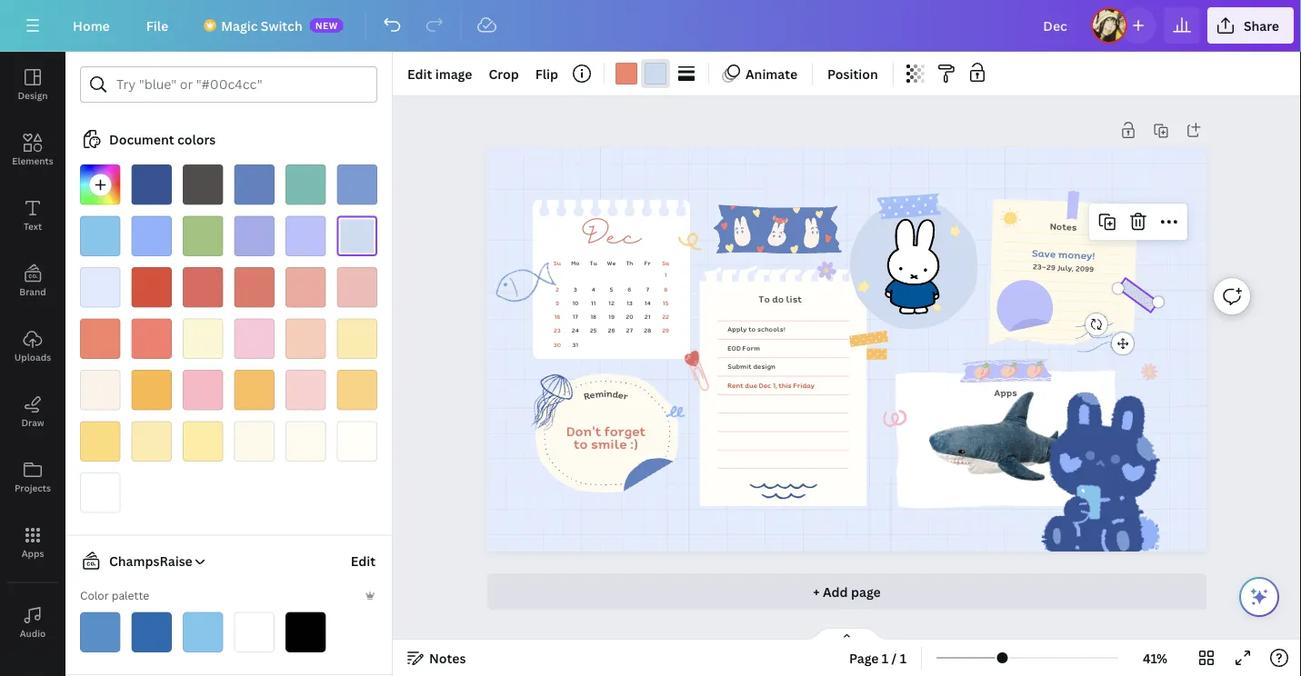 Task type: locate. For each thing, give the bounding box(es) containing it.
1 left /
[[882, 650, 889, 667]]

file
[[146, 17, 168, 34]]

notes button
[[400, 644, 473, 673]]

0 horizontal spatial to
[[574, 434, 588, 453]]

1 horizontal spatial 29
[[1046, 262, 1056, 273]]

29
[[1046, 262, 1056, 273], [662, 326, 669, 335]]

0 horizontal spatial e
[[588, 387, 596, 402]]

#4890cd image
[[80, 612, 120, 653]]

#66bdb1 image
[[285, 165, 326, 205]]

4
[[592, 285, 595, 293]]

#ccdaf1 image down main menu bar
[[645, 63, 666, 85]]

29 left july, at top
[[1046, 262, 1056, 273]]

text
[[24, 220, 42, 232]]

1 vertical spatial edit
[[351, 553, 376, 570]]

palette
[[112, 588, 149, 603]]

0 horizontal spatial notes
[[429, 650, 466, 667]]

brand
[[19, 285, 46, 298]]

dec up we
[[582, 221, 641, 256]]

#305396 image
[[131, 165, 172, 205]]

1 horizontal spatial dec
[[759, 380, 771, 390]]

#fec6d9 image
[[234, 319, 275, 359]]

#ffffff image
[[80, 473, 120, 513], [80, 473, 120, 513], [234, 612, 275, 653]]

this
[[779, 380, 792, 390]]

1 horizontal spatial #ccdaf1 image
[[645, 63, 666, 85]]

Try "blue" or "#00c4cc" search field
[[116, 67, 366, 102]]

smile
[[591, 434, 627, 453]]

#9ac47a image
[[183, 216, 223, 256], [183, 216, 223, 256]]

to right apply on the top right of page
[[748, 324, 756, 334]]

edit inside button
[[351, 553, 376, 570]]

1 vertical spatial to
[[574, 434, 588, 453]]

apps
[[994, 386, 1017, 400], [21, 547, 44, 560]]

edit image button
[[400, 59, 480, 88]]

#e5645e image
[[183, 267, 223, 308], [183, 267, 223, 308]]

#305396 image
[[131, 165, 172, 205]]

0 vertical spatial dec
[[582, 221, 641, 256]]

1 right /
[[900, 650, 907, 667]]

th
[[626, 259, 633, 268]]

th 13 27 6 20
[[626, 259, 633, 335]]

#ccdaf1 image down main menu bar
[[645, 63, 666, 85]]

#fffef8 image
[[337, 421, 377, 462], [337, 421, 377, 462]]

1 vertical spatial dec
[[759, 380, 771, 390]]

0 horizontal spatial #ccdaf1 image
[[337, 216, 377, 256]]

add
[[823, 583, 848, 601]]

jellyfish doodle line art image
[[515, 370, 582, 437]]

1 e from the left
[[588, 387, 596, 402]]

#ffb8c5 image
[[183, 370, 223, 411]]

#759ad7 image
[[337, 165, 377, 205]]

due
[[745, 380, 757, 390]]

1 horizontal spatial notes
[[1050, 219, 1077, 234]]

crop button
[[481, 59, 526, 88]]

schools!
[[757, 324, 786, 334]]

dec left "1,"
[[759, 380, 771, 390]]

1 for page
[[882, 650, 889, 667]]

0 vertical spatial #75c6ef image
[[80, 216, 120, 256]]

e left i
[[588, 387, 596, 402]]

#ccdaf1 image inside "color" group
[[645, 63, 666, 85]]

#ffdb76 image
[[80, 421, 120, 462]]

#ccdaf1 image
[[645, 63, 666, 85], [337, 216, 377, 256]]

#fc7a6c image
[[131, 319, 172, 359], [131, 319, 172, 359]]

image
[[435, 65, 472, 82]]

#75c6ef image left #8cb3ff icon
[[80, 216, 120, 256]]

#75c6ef image
[[80, 216, 120, 256], [183, 612, 223, 653]]

#fecbb8 image
[[285, 319, 326, 359], [285, 319, 326, 359]]

2 e from the left
[[617, 388, 625, 402]]

edit for edit image
[[407, 65, 432, 82]]

#4890cd image
[[80, 612, 120, 653]]

edit inside popup button
[[407, 65, 432, 82]]

document colors
[[109, 130, 216, 148]]

#fffaef image
[[285, 421, 326, 462], [285, 421, 326, 462]]

#dfeaff image
[[80, 267, 120, 308]]

dec inside "submit design rent due dec 1, this friday"
[[759, 380, 771, 390]]

0 horizontal spatial apps
[[21, 547, 44, 560]]

1 down sa
[[664, 271, 667, 279]]

#ccdaf1 image down #759ad7 icon
[[337, 216, 377, 256]]

rent
[[728, 380, 743, 390]]

show pages image
[[803, 627, 891, 642]]

0 vertical spatial notes
[[1050, 219, 1077, 234]]

color group
[[612, 59, 670, 88]]

1,
[[773, 380, 777, 390]]

dec
[[582, 221, 641, 256], [759, 380, 771, 390]]

:)
[[630, 434, 638, 453]]

e right n
[[617, 388, 625, 402]]

1 vertical spatial #75c6ef image
[[183, 612, 223, 653]]

file button
[[132, 7, 183, 44]]

0 horizontal spatial 29
[[662, 326, 669, 335]]

#524c4c image
[[183, 165, 223, 205], [183, 165, 223, 205]]

#a5abed image
[[234, 216, 275, 256], [234, 216, 275, 256]]

0 horizontal spatial edit
[[351, 553, 376, 570]]

#75c6ef image left #8cb3ff icon
[[80, 216, 120, 256]]

champsraise button
[[73, 551, 207, 572]]

29 inside sa 1 15 29 8 22
[[662, 326, 669, 335]]

fr
[[644, 259, 651, 268]]

#f6bbb7 image
[[337, 267, 377, 308], [337, 267, 377, 308]]

29 down 22
[[662, 326, 669, 335]]

1 vertical spatial apps
[[21, 547, 44, 560]]

#166bb5 image
[[131, 612, 172, 653], [131, 612, 172, 653]]

1 horizontal spatial edit
[[407, 65, 432, 82]]

crop
[[489, 65, 519, 82]]

#ffd27a image
[[337, 370, 377, 411], [337, 370, 377, 411]]

0 vertical spatial #75c6ef image
[[80, 216, 120, 256]]

#75c6ef image left #ffffff image
[[183, 612, 223, 653]]

save money! 23-29 july, 2099
[[1031, 245, 1096, 275]]

draw
[[21, 416, 44, 429]]

to do list
[[759, 292, 802, 306]]

su 9 23 2 16 30
[[553, 259, 561, 349]]

to left smile
[[574, 434, 588, 453]]

1 inside sa 1 15 29 8 22
[[664, 271, 667, 279]]

r
[[622, 389, 630, 403]]

0 vertical spatial 29
[[1046, 262, 1056, 273]]

position
[[827, 65, 878, 82]]

12
[[608, 299, 614, 307]]

0 horizontal spatial 1
[[664, 271, 667, 279]]

e
[[588, 387, 596, 402], [617, 388, 625, 402]]

m
[[594, 387, 604, 401]]

elements button
[[0, 117, 65, 183]]

0 vertical spatial to
[[748, 324, 756, 334]]

2
[[555, 285, 559, 293]]

1 vertical spatial #ccdaf1 image
[[337, 216, 377, 256]]

0 vertical spatial edit
[[407, 65, 432, 82]]

+ add page
[[813, 583, 881, 601]]

#75c6ef image
[[80, 216, 120, 256], [183, 612, 223, 653]]

#75c6ef image left #ffffff image
[[183, 612, 223, 653]]

apps inside button
[[21, 547, 44, 560]]

#fa8068 image
[[615, 63, 637, 85], [615, 63, 637, 85], [80, 319, 120, 359], [80, 319, 120, 359]]

eod
[[728, 344, 741, 353]]

1 vertical spatial 29
[[662, 326, 669, 335]]

0 vertical spatial #ccdaf1 image
[[645, 63, 666, 85]]

#fcf7d2 image
[[183, 319, 223, 359], [183, 319, 223, 359]]

#ffebab image
[[131, 421, 172, 462]]

23
[[554, 326, 561, 335]]

tu
[[590, 259, 597, 268]]

#ffdb76 image
[[80, 421, 120, 462]]

do
[[772, 292, 784, 306]]

apply
[[728, 324, 747, 334]]

design
[[18, 89, 48, 101]]

to inside don't forget to smile :)
[[574, 434, 588, 453]]

magic switch
[[221, 17, 302, 34]]

15
[[662, 299, 669, 307]]

r
[[582, 389, 591, 403]]

#f4a99e image
[[285, 267, 326, 308], [285, 267, 326, 308]]

14
[[644, 299, 651, 307]]

#ffec9e image
[[183, 421, 223, 462], [183, 421, 223, 462]]

1 horizontal spatial to
[[748, 324, 756, 334]]

1
[[664, 271, 667, 279], [882, 650, 889, 667], [900, 650, 907, 667]]

forget
[[604, 422, 646, 441]]

0 vertical spatial #ccdaf1 image
[[645, 63, 666, 85]]

#ccdaf1 image down #759ad7 icon
[[337, 216, 377, 256]]

main menu bar
[[0, 0, 1301, 52]]

share
[[1244, 17, 1279, 34]]

animate button
[[716, 59, 805, 88]]

add a new color image
[[80, 165, 120, 205]]

1 horizontal spatial #75c6ef image
[[183, 612, 223, 653]]

submit design rent due dec 1, this friday
[[728, 362, 815, 390]]

0 vertical spatial apps
[[994, 386, 1017, 400]]

#fffaea image
[[234, 421, 275, 462]]

cute pastel hand drawn doodle line image
[[676, 227, 707, 256]]

submit
[[728, 362, 752, 372]]

#e44533 image
[[131, 267, 172, 308], [131, 267, 172, 308]]

29 inside save money! 23-29 july, 2099
[[1046, 262, 1056, 273]]

to
[[748, 324, 756, 334], [574, 434, 588, 453]]

videos image
[[0, 656, 65, 676]]

24
[[572, 326, 579, 335]]

1 vertical spatial notes
[[429, 650, 466, 667]]

#ccdaf1 image
[[645, 63, 666, 85], [337, 216, 377, 256]]

form
[[742, 344, 760, 353]]

1 horizontal spatial 1
[[882, 650, 889, 667]]

6
[[628, 285, 631, 293]]

1 horizontal spatial e
[[617, 388, 625, 402]]

#bcc1ff image
[[285, 216, 326, 256], [285, 216, 326, 256]]

#ffebab image
[[131, 421, 172, 462]]

#ffffff image
[[234, 612, 275, 653]]

0 horizontal spatial #75c6ef image
[[80, 216, 120, 256]]

#fef3eb image
[[80, 370, 120, 411], [80, 370, 120, 411]]

#010101 image
[[285, 612, 326, 653], [285, 612, 326, 653]]

1 horizontal spatial #ccdaf1 image
[[645, 63, 666, 85]]

edit
[[407, 65, 432, 82], [351, 553, 376, 570]]



Task type: describe. For each thing, give the bounding box(es) containing it.
add a new color image
[[80, 165, 120, 205]]

save
[[1031, 245, 1056, 261]]

0 horizontal spatial #75c6ef image
[[80, 216, 120, 256]]

10
[[572, 299, 579, 307]]

projects
[[15, 482, 51, 494]]

we
[[607, 259, 616, 268]]

29 for money!
[[1046, 262, 1056, 273]]

colors
[[177, 130, 216, 148]]

su
[[553, 259, 561, 268]]

17
[[572, 312, 578, 321]]

page
[[849, 650, 879, 667]]

i
[[604, 387, 607, 400]]

fish doodle line art. sea life decoration.hand drawn fish. fish chalk line art. image
[[491, 259, 558, 309]]

magic
[[221, 17, 258, 34]]

elements
[[12, 155, 53, 167]]

sa 1 15 29 8 22
[[662, 259, 669, 335]]

#feeaa9 image
[[337, 319, 377, 359]]

1 horizontal spatial #75c6ef image
[[183, 612, 223, 653]]

23-
[[1032, 261, 1047, 272]]

/
[[892, 650, 897, 667]]

don't forget to smile :)
[[566, 422, 646, 453]]

31
[[572, 341, 578, 349]]

7
[[646, 285, 649, 293]]

28
[[644, 326, 651, 335]]

position button
[[820, 59, 885, 88]]

0 horizontal spatial #ccdaf1 image
[[337, 216, 377, 256]]

flip
[[535, 65, 558, 82]]

july,
[[1057, 262, 1074, 274]]

30
[[553, 341, 561, 349]]

25
[[590, 326, 597, 335]]

#66bdb1 image
[[285, 165, 326, 205]]

friday
[[793, 380, 815, 390]]

side panel tab list
[[0, 52, 65, 676]]

money!
[[1058, 247, 1096, 263]]

#8cb3ff image
[[131, 216, 172, 256]]

uploads
[[14, 351, 51, 363]]

1 horizontal spatial apps
[[994, 386, 1017, 400]]

don't
[[566, 422, 601, 441]]

2099
[[1075, 263, 1094, 275]]

#dfeaff image
[[80, 267, 120, 308]]

draw button
[[0, 379, 65, 445]]

page 1 / 1
[[849, 650, 907, 667]]

edit for edit
[[351, 553, 376, 570]]

Design title text field
[[1029, 7, 1084, 44]]

5
[[610, 285, 613, 293]]

sa
[[662, 259, 669, 268]]

21
[[644, 312, 651, 321]]

share button
[[1207, 7, 1294, 44]]

audio button
[[0, 590, 65, 656]]

#ffcfcf image
[[285, 370, 326, 411]]

1 vertical spatial #75c6ef image
[[183, 612, 223, 653]]

#ffbd59 image
[[234, 370, 275, 411]]

1 for sa
[[664, 271, 667, 279]]

+ add page button
[[487, 574, 1207, 610]]

sea waves  icon image
[[750, 484, 817, 499]]

r e m i n d e r
[[582, 387, 630, 403]]

home
[[73, 17, 110, 34]]

apps button
[[0, 510, 65, 576]]

new
[[315, 19, 338, 31]]

switch
[[261, 17, 302, 34]]

#e87568 image
[[234, 267, 275, 308]]

design button
[[0, 52, 65, 117]]

notes inside notes 'button'
[[429, 650, 466, 667]]

41%
[[1143, 650, 1168, 667]]

d
[[612, 387, 619, 401]]

#ffbd59 image
[[234, 370, 275, 411]]

tu 11 25 4 18
[[590, 259, 597, 335]]

#759ad7 image
[[337, 165, 377, 205]]

page
[[851, 583, 881, 601]]

#5c82c2 image
[[234, 165, 275, 205]]

#ffcfcf image
[[285, 370, 326, 411]]

n
[[606, 387, 613, 401]]

text button
[[0, 183, 65, 248]]

projects button
[[0, 445, 65, 510]]

+
[[813, 583, 820, 601]]

#ffb743 image
[[131, 370, 172, 411]]

#8cb3ff image
[[131, 216, 172, 256]]

to
[[759, 292, 770, 306]]

#e87568 image
[[234, 267, 275, 308]]

#5c82c2 image
[[234, 165, 275, 205]]

10 24 3 17 31
[[572, 285, 579, 349]]

3
[[573, 285, 577, 293]]

#ffb743 image
[[131, 370, 172, 411]]

document
[[109, 130, 174, 148]]

canva assistant image
[[1248, 586, 1270, 608]]

2 horizontal spatial 1
[[900, 650, 907, 667]]

29 for 1
[[662, 326, 669, 335]]

we 12 26 5 19
[[607, 259, 616, 335]]

1 vertical spatial #ccdaf1 image
[[337, 216, 377, 256]]

home link
[[58, 7, 124, 44]]

animate
[[746, 65, 797, 82]]

#ccdaf1 image inside "color" group
[[645, 63, 666, 85]]

list
[[786, 292, 802, 306]]

#ffb8c5 image
[[183, 370, 223, 411]]

color
[[80, 588, 109, 603]]

edit button
[[349, 543, 377, 580]]

mo
[[571, 259, 579, 268]]

13
[[626, 299, 633, 307]]

27
[[626, 326, 633, 335]]

#feeaa9 image
[[337, 319, 377, 359]]

apply to schools!
[[728, 324, 786, 334]]

design
[[753, 362, 775, 372]]

uploads button
[[0, 314, 65, 379]]

#fec6d9 image
[[234, 319, 275, 359]]

audio
[[20, 627, 46, 640]]

41% button
[[1126, 644, 1185, 673]]

0 horizontal spatial dec
[[582, 221, 641, 256]]

fr 14 28 7 21
[[644, 259, 651, 335]]

#fffaea image
[[234, 421, 275, 462]]

11
[[591, 299, 596, 307]]

flip button
[[528, 59, 565, 88]]

sea wave linear image
[[1075, 316, 1118, 352]]



Task type: vqa. For each thing, say whether or not it's contained in the screenshot.
Belvedere
no



